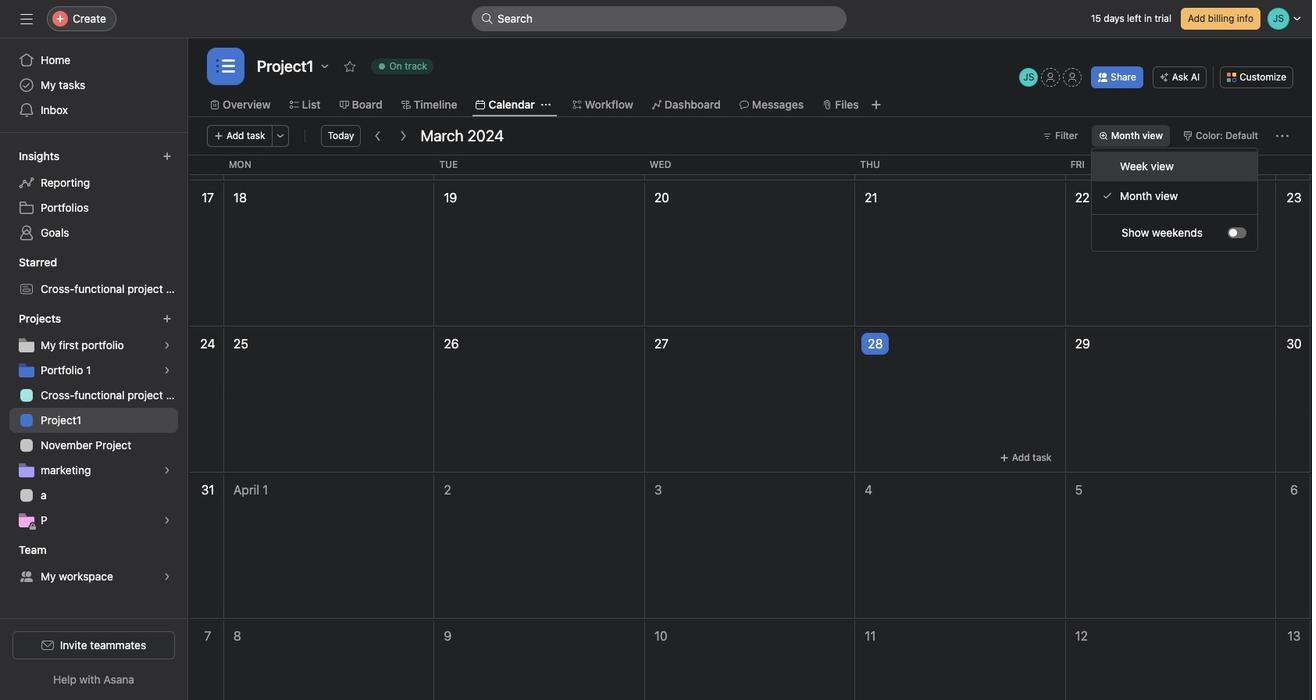 Task type: vqa. For each thing, say whether or not it's contained in the screenshot.
topmost Completed image
no



Task type: locate. For each thing, give the bounding box(es) containing it.
see details, p image
[[163, 516, 172, 525]]

more actions image
[[1277, 130, 1289, 142]]

add to starred image
[[344, 60, 356, 73]]

previous month image
[[372, 130, 385, 142]]

new insights image
[[163, 152, 172, 161]]

projects element
[[0, 305, 188, 536]]

list image
[[216, 57, 235, 76]]

global element
[[0, 38, 188, 132]]

insights element
[[0, 142, 188, 249]]

more actions image
[[276, 131, 285, 141]]

list box
[[472, 6, 847, 31]]

new project or portfolio image
[[163, 314, 172, 324]]

see details, marketing image
[[163, 466, 172, 475]]

radio item
[[1093, 152, 1258, 181]]

see details, portfolio 1 image
[[163, 366, 172, 375]]

starred element
[[0, 249, 188, 305]]



Task type: describe. For each thing, give the bounding box(es) containing it.
tab actions image
[[541, 100, 551, 109]]

prominent image
[[481, 13, 494, 25]]

teams element
[[0, 536, 188, 592]]

manage project members image
[[1020, 68, 1039, 87]]

next month image
[[397, 130, 410, 142]]

add tab image
[[870, 98, 883, 111]]

see details, my workspace image
[[163, 572, 172, 581]]

see details, my first portfolio image
[[163, 341, 172, 350]]

hide sidebar image
[[20, 13, 33, 25]]



